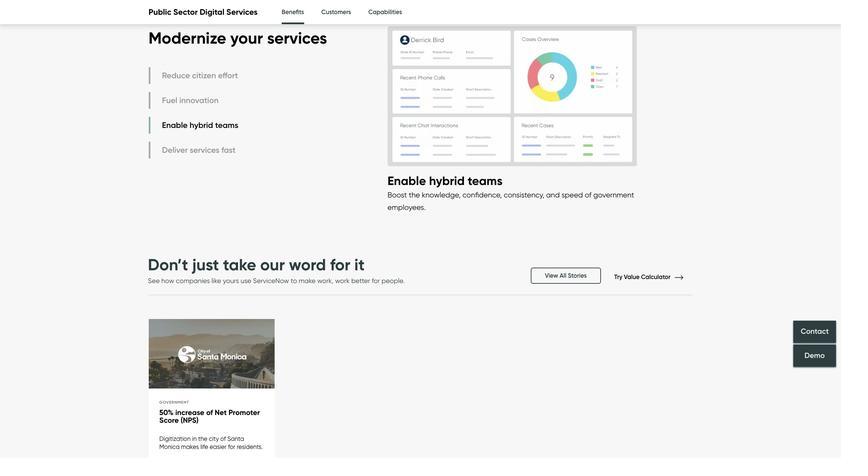 Task type: locate. For each thing, give the bounding box(es) containing it.
enable inside enable hybrid teams link
[[162, 120, 188, 130]]

it
[[355, 254, 365, 275]]

0 horizontal spatial teams
[[215, 120, 238, 130]]

all
[[560, 272, 567, 279]]

1 horizontal spatial of
[[220, 435, 226, 442]]

our
[[260, 254, 285, 275]]

1 horizontal spatial for
[[330, 254, 350, 275]]

enable up deliver
[[162, 120, 188, 130]]

view all stories
[[545, 272, 587, 279]]

and
[[546, 190, 560, 199]]

sector
[[173, 7, 198, 17]]

enable
[[162, 120, 188, 130], [388, 173, 426, 188]]

2 vertical spatial for
[[228, 443, 235, 450]]

public sector digital services
[[149, 7, 258, 17]]

1 vertical spatial of
[[206, 408, 213, 417]]

1 vertical spatial hybrid
[[429, 173, 465, 188]]

santa
[[227, 435, 244, 442]]

the up employees.
[[409, 190, 420, 199]]

1 vertical spatial teams
[[468, 173, 503, 188]]

1 vertical spatial services
[[190, 145, 219, 155]]

1 horizontal spatial the
[[409, 190, 420, 199]]

services left fast
[[190, 145, 219, 155]]

2 horizontal spatial of
[[585, 190, 592, 199]]

hybrid for enable hybrid teams boost the knowledge, confidence, consistency, and speed of government employees.
[[429, 173, 465, 188]]

0 vertical spatial of
[[585, 190, 592, 199]]

reduce
[[162, 71, 190, 80]]

see
[[148, 277, 160, 285]]

0 vertical spatial services
[[267, 28, 327, 48]]

2 vertical spatial of
[[220, 435, 226, 442]]

benefits
[[282, 8, 304, 16]]

contact link
[[794, 321, 836, 343]]

of inside 50% increase of net promoter score (nps)
[[206, 408, 213, 417]]

enable for enable hybrid teams
[[162, 120, 188, 130]]

0 vertical spatial teams
[[215, 120, 238, 130]]

2 horizontal spatial for
[[372, 277, 380, 285]]

enable inside enable hybrid teams boost the knowledge, confidence, consistency, and speed of government employees.
[[388, 173, 426, 188]]

to
[[291, 277, 297, 285]]

of inside digitization in the city of santa monica makes life easier for residents.
[[220, 435, 226, 442]]

for
[[330, 254, 350, 275], [372, 277, 380, 285], [228, 443, 235, 450]]

better
[[351, 277, 370, 285]]

for inside digitization in the city of santa monica makes life easier for residents.
[[228, 443, 235, 450]]

enable hybrid teams boost the knowledge, confidence, consistency, and speed of government employees.
[[388, 173, 634, 212]]

enable hybrid teams
[[162, 120, 238, 130]]

capabilities
[[368, 8, 402, 16]]

hybrid up knowledge,
[[429, 173, 465, 188]]

hybrid inside enable hybrid teams boost the knowledge, confidence, consistency, and speed of government employees.
[[429, 173, 465, 188]]

people.
[[382, 277, 405, 285]]

for right better
[[372, 277, 380, 285]]

0 horizontal spatial the
[[198, 435, 207, 442]]

0 vertical spatial the
[[409, 190, 420, 199]]

modernize your services
[[149, 28, 327, 48]]

deliver services fast
[[162, 145, 236, 155]]

1 vertical spatial the
[[198, 435, 207, 442]]

fuel innovation link
[[149, 92, 240, 109]]

citizen
[[192, 71, 216, 80]]

0 horizontal spatial hybrid
[[190, 120, 213, 130]]

contact
[[801, 327, 829, 336]]

1 horizontal spatial services
[[267, 28, 327, 48]]

hybrid
[[190, 120, 213, 130], [429, 173, 465, 188]]

speed
[[562, 190, 583, 199]]

the
[[409, 190, 420, 199], [198, 435, 207, 442]]

0 horizontal spatial enable
[[162, 120, 188, 130]]

effort
[[218, 71, 238, 80]]

deliver
[[162, 145, 188, 155]]

0 horizontal spatial for
[[228, 443, 235, 450]]

services down benefits "link"
[[267, 28, 327, 48]]

1 horizontal spatial teams
[[468, 173, 503, 188]]

teams inside enable hybrid teams boost the knowledge, confidence, consistency, and speed of government employees.
[[468, 173, 503, 188]]

public
[[149, 7, 171, 17]]

knowledge,
[[422, 190, 461, 199]]

the up life
[[198, 435, 207, 442]]

hybrid for enable hybrid teams
[[190, 120, 213, 130]]

monica
[[159, 443, 180, 450]]

50% increase of net promoter score (nps)
[[159, 408, 260, 425]]

view
[[545, 272, 558, 279]]

1 vertical spatial enable
[[388, 173, 426, 188]]

for up work
[[330, 254, 350, 275]]

hybrid down innovation
[[190, 120, 213, 130]]

try value calculator link
[[614, 273, 693, 281]]

1 horizontal spatial hybrid
[[429, 173, 465, 188]]

services
[[267, 28, 327, 48], [190, 145, 219, 155]]

teams up fast
[[215, 120, 238, 130]]

servicenow
[[253, 277, 289, 285]]

teams
[[215, 120, 238, 130], [468, 173, 503, 188]]

for down santa
[[228, 443, 235, 450]]

of right city
[[220, 435, 226, 442]]

0 horizontal spatial services
[[190, 145, 219, 155]]

enable up the boost
[[388, 173, 426, 188]]

teams up confidence,
[[468, 173, 503, 188]]

companies
[[176, 277, 210, 285]]

fuel
[[162, 96, 177, 105]]

0 vertical spatial hybrid
[[190, 120, 213, 130]]

makes
[[181, 443, 199, 450]]

the inside enable hybrid teams boost the knowledge, confidence, consistency, and speed of government employees.
[[409, 190, 420, 199]]

of left 'net'
[[206, 408, 213, 417]]

try value calculator
[[614, 273, 672, 281]]

residents.
[[237, 443, 263, 450]]

innovation
[[179, 96, 219, 105]]

modernize
[[149, 28, 226, 48]]

0 horizontal spatial of
[[206, 408, 213, 417]]

digitization in the city of santa monica makes life easier for residents.
[[159, 435, 263, 450]]

0 vertical spatial for
[[330, 254, 350, 275]]

1 horizontal spatial enable
[[388, 173, 426, 188]]

0 vertical spatial enable
[[162, 120, 188, 130]]

of right speed
[[585, 190, 592, 199]]

of
[[585, 190, 592, 199], [206, 408, 213, 417], [220, 435, 226, 442]]



Task type: vqa. For each thing, say whether or not it's contained in the screenshot.
top enable
yes



Task type: describe. For each thing, give the bounding box(es) containing it.
reduce citizen effort
[[162, 71, 238, 80]]

enable hybrid teams link
[[149, 117, 240, 134]]

of inside enable hybrid teams boost the knowledge, confidence, consistency, and speed of government employees.
[[585, 190, 592, 199]]

government
[[594, 190, 634, 199]]

word
[[289, 254, 326, 275]]

consistency,
[[504, 190, 545, 199]]

how
[[161, 277, 174, 285]]

view all stories link
[[531, 268, 601, 284]]

yours
[[223, 277, 239, 285]]

enable hybrid and remote teams with the info they need image
[[388, 19, 637, 173]]

enable for enable hybrid teams boost the knowledge, confidence, consistency, and speed of government employees.
[[388, 173, 426, 188]]

life
[[200, 443, 208, 450]]

employees.
[[388, 203, 426, 212]]

demo link
[[794, 345, 836, 367]]

(nps)
[[181, 416, 199, 425]]

benefits link
[[282, 0, 304, 26]]

just
[[192, 254, 219, 275]]

boost
[[388, 190, 407, 199]]

1 vertical spatial for
[[372, 277, 380, 285]]

increase
[[175, 408, 204, 417]]

capabilities link
[[368, 0, 402, 25]]

the inside digitization in the city of santa monica makes life easier for residents.
[[198, 435, 207, 442]]

city
[[209, 435, 219, 442]]

demo
[[805, 351, 825, 360]]

services
[[226, 7, 258, 17]]

work
[[335, 277, 350, 285]]

in
[[192, 435, 197, 442]]

50%
[[159, 408, 174, 417]]

use
[[241, 277, 251, 285]]

your
[[230, 28, 263, 48]]

calculator
[[641, 273, 671, 281]]

teams for enable hybrid teams
[[215, 120, 238, 130]]

take
[[223, 254, 256, 275]]

digital
[[200, 7, 224, 17]]

make
[[299, 277, 316, 285]]

net
[[215, 408, 227, 417]]

try
[[614, 273, 623, 281]]

value
[[624, 273, 640, 281]]

digitization
[[159, 435, 191, 442]]

like
[[212, 277, 221, 285]]

teams for enable hybrid teams boost the knowledge, confidence, consistency, and speed of government employees.
[[468, 173, 503, 188]]

reduce citizen effort link
[[149, 67, 240, 84]]

fast
[[221, 145, 236, 155]]

work,
[[317, 277, 334, 285]]

customers
[[321, 8, 351, 16]]

santa monica introduces digital city hall image
[[149, 319, 275, 390]]

don't just take our word for it see how companies like yours use servicenow to make work, work better for people.
[[148, 254, 405, 285]]

confidence,
[[463, 190, 502, 199]]

customers link
[[321, 0, 351, 25]]

stories
[[568, 272, 587, 279]]

don't
[[148, 254, 188, 275]]

easier
[[210, 443, 227, 450]]

score
[[159, 416, 179, 425]]

fuel innovation
[[162, 96, 219, 105]]

promoter
[[229, 408, 260, 417]]

deliver services fast link
[[149, 142, 240, 159]]



